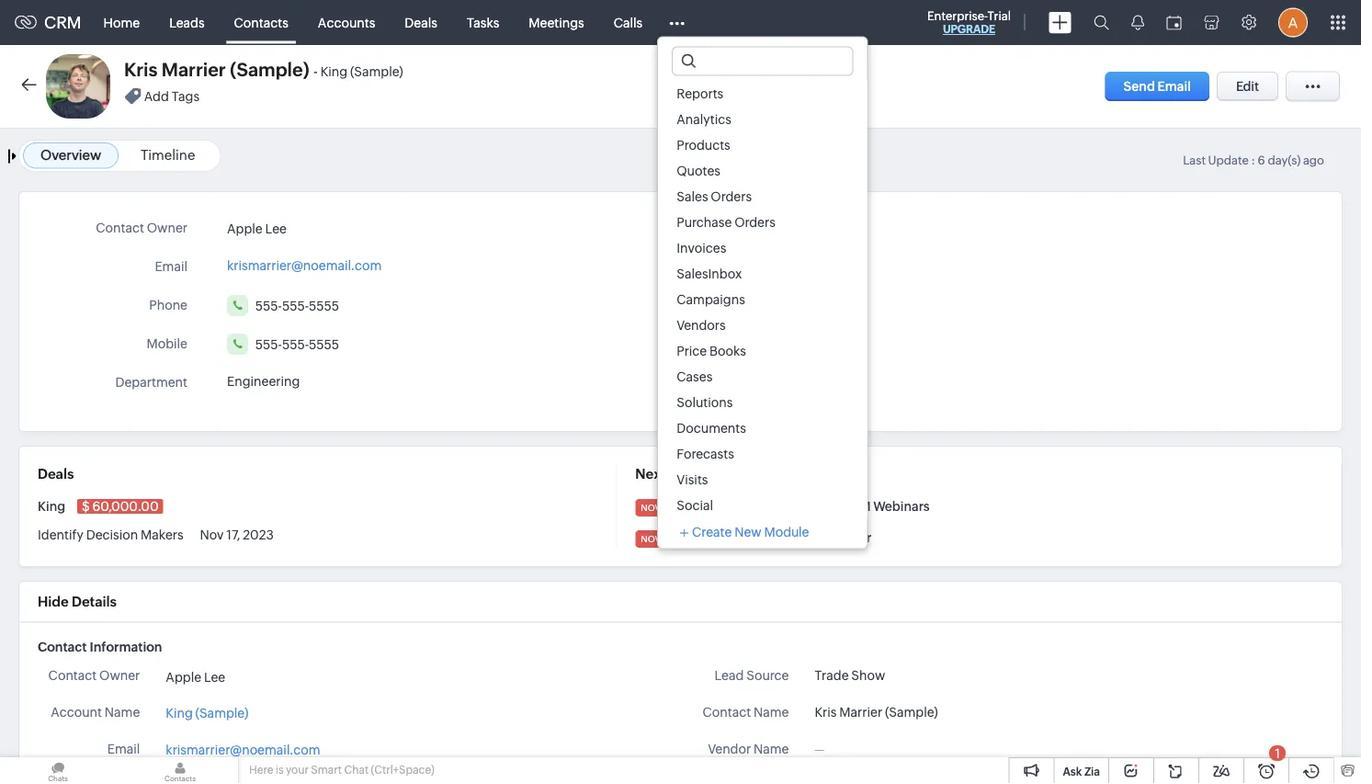 Task type: locate. For each thing, give the bounding box(es) containing it.
deals up king link
[[38, 466, 74, 482]]

for
[[757, 499, 774, 514]]

edit button
[[1217, 72, 1279, 101]]

apple lee for king (sample)
[[166, 670, 225, 684]]

nov left 14
[[641, 502, 661, 513]]

zia
[[1085, 765, 1100, 778]]

king (sample) link up the contacts image
[[166, 703, 249, 722]]

0 horizontal spatial marrier
[[162, 59, 226, 80]]

contact down hide
[[38, 639, 87, 654]]

orders up purchase orders
[[711, 189, 752, 204]]

social
[[677, 498, 713, 513]]

0 horizontal spatial king (sample) link
[[166, 703, 249, 722]]

king for king (sample)
[[166, 705, 193, 720]]

name right vendor
[[754, 741, 789, 756]]

source
[[747, 668, 789, 683]]

purchase
[[677, 215, 732, 229]]

1 5555 from the top
[[309, 298, 339, 313]]

lee for krismarrier@noemail.com
[[265, 221, 287, 236]]

apple for king (sample)
[[166, 670, 201, 684]]

(sample) down show
[[885, 705, 938, 720]]

email down account name
[[107, 742, 140, 756]]

1 vertical spatial kris
[[815, 705, 837, 720]]

1 vertical spatial contact owner
[[48, 668, 140, 683]]

king up the contacts image
[[166, 705, 193, 720]]

price books
[[677, 343, 746, 358]]

nov for nov 17, 2023
[[200, 528, 224, 542]]

0 horizontal spatial crm
[[44, 13, 81, 32]]

forecasts link
[[658, 441, 868, 467]]

0 vertical spatial krismarrier@noemail.com
[[227, 258, 382, 273]]

signals element
[[1121, 0, 1156, 45]]

from
[[787, 530, 816, 545]]

6
[[1258, 154, 1266, 167]]

calendar image
[[1167, 15, 1182, 30]]

documents
[[677, 421, 746, 435]]

orders inside "link"
[[711, 189, 752, 204]]

1 horizontal spatial owner
[[147, 220, 188, 235]]

0 horizontal spatial apple
[[166, 670, 201, 684]]

owner down the timeline link
[[147, 220, 188, 235]]

crm link
[[15, 13, 81, 32]]

vendor
[[708, 741, 751, 756]]

1 horizontal spatial kris
[[815, 705, 837, 720]]

quotes
[[677, 163, 721, 178]]

contact information
[[38, 639, 162, 654]]

lee for king (sample)
[[204, 670, 225, 684]]

books
[[710, 343, 746, 358]]

0 horizontal spatial kris
[[124, 59, 158, 80]]

0 vertical spatial kris
[[124, 59, 158, 80]]

(sample) inside kris marrier (sample) - king (sample)
[[350, 64, 403, 79]]

name down source
[[754, 705, 789, 719]]

nov left 15 on the bottom left
[[641, 534, 661, 544]]

sales
[[677, 189, 708, 204]]

ask zia
[[1063, 765, 1100, 778]]

calls link
[[599, 0, 658, 45]]

owner down information
[[99, 668, 140, 683]]

name
[[754, 705, 789, 719], [105, 705, 140, 720], [754, 741, 789, 756]]

contact owner
[[96, 220, 188, 235], [48, 668, 140, 683]]

(sample)
[[230, 59, 309, 80], [350, 64, 403, 79], [885, 705, 938, 720], [195, 705, 249, 720]]

0 vertical spatial 5555
[[309, 298, 339, 313]]

0 horizontal spatial deals
[[38, 466, 74, 482]]

0 vertical spatial king (sample) link
[[321, 64, 403, 80]]

name right 'account'
[[105, 705, 140, 720]]

king (sample) link
[[321, 64, 403, 80], [166, 703, 249, 722]]

1 horizontal spatial king (sample) link
[[321, 64, 403, 80]]

contacts
[[234, 15, 289, 30]]

create menu image
[[1049, 11, 1072, 34]]

555-555-5555
[[255, 298, 339, 313], [255, 337, 339, 351]]

lead source
[[715, 668, 789, 683]]

0 vertical spatial marrier
[[162, 59, 226, 80]]

marrier down show
[[840, 705, 883, 720]]

0 horizontal spatial owner
[[99, 668, 140, 683]]

60,000.00
[[92, 499, 159, 514]]

add
[[144, 89, 169, 103]]

1 vertical spatial marrier
[[840, 705, 883, 720]]

1 vertical spatial apple
[[166, 670, 201, 684]]

nov for nov 14
[[641, 502, 661, 513]]

contact
[[96, 220, 144, 235], [38, 639, 87, 654], [48, 668, 97, 683], [703, 705, 751, 719]]

1
[[1275, 746, 1280, 761]]

king right -
[[321, 64, 348, 79]]

1 horizontal spatial lee
[[265, 221, 287, 236]]

crm up the "manager"
[[842, 499, 871, 514]]

1 vertical spatial krismarrier@noemail.com
[[166, 742, 320, 757]]

nov left 17,
[[200, 528, 224, 542]]

555-
[[255, 298, 282, 313], [282, 298, 309, 313], [255, 337, 282, 351], [282, 337, 309, 351]]

kris up add at the left top
[[124, 59, 158, 80]]

0 vertical spatial crm
[[44, 13, 81, 32]]

email right send
[[1158, 79, 1191, 94]]

marrier for kris marrier (sample)
[[840, 705, 883, 720]]

sales orders link
[[658, 183, 868, 209]]

contact owner for account name
[[48, 668, 140, 683]]

0 vertical spatial krismarrier@noemail.com link
[[227, 253, 382, 273]]

purchase orders link
[[658, 209, 868, 235]]

0 vertical spatial owner
[[147, 220, 188, 235]]

vendors link
[[658, 312, 868, 338]]

5555
[[309, 298, 339, 313], [309, 337, 339, 351]]

0 horizontal spatial apple lee
[[166, 670, 225, 684]]

identify
[[38, 528, 84, 542]]

2 5555 from the top
[[309, 337, 339, 351]]

signals image
[[1132, 15, 1145, 30]]

analytics link
[[658, 106, 868, 132]]

list box containing reports
[[658, 80, 868, 518]]

owner for email
[[147, 220, 188, 235]]

0 vertical spatial king
[[321, 64, 348, 79]]

orders for purchase orders
[[735, 215, 776, 229]]

2 555-555-5555 from the top
[[255, 337, 339, 351]]

cases
[[677, 369, 713, 384]]

2 horizontal spatial email
[[1158, 79, 1191, 94]]

1 vertical spatial lee
[[204, 670, 225, 684]]

crm left home
[[44, 13, 81, 32]]

webinars
[[874, 499, 930, 514]]

nov 15
[[641, 534, 672, 544]]

2 vertical spatial king
[[166, 705, 193, 720]]

1 horizontal spatial apple lee
[[227, 221, 287, 236]]

1 vertical spatial king
[[38, 499, 68, 514]]

contacts image
[[122, 758, 238, 783]]

1 horizontal spatial apple
[[227, 221, 263, 236]]

king up identify
[[38, 499, 68, 514]]

1 vertical spatial owner
[[99, 668, 140, 683]]

identify decision makers
[[38, 528, 186, 542]]

list box
[[658, 80, 868, 518]]

(sample) down 'accounts'
[[350, 64, 403, 79]]

search image
[[1094, 15, 1110, 30]]

nov
[[641, 502, 661, 513], [200, 528, 224, 542], [641, 534, 661, 544]]

1 vertical spatial krismarrier@noemail.com link
[[166, 740, 320, 759]]

1 vertical spatial orders
[[735, 215, 776, 229]]

-
[[313, 63, 318, 80]]

get apporval from manager link
[[704, 530, 872, 545]]

0 vertical spatial contact owner
[[96, 220, 188, 235]]

deals left tasks link
[[405, 15, 438, 30]]

0 vertical spatial 555-555-5555
[[255, 298, 339, 313]]

Search Modules text field
[[673, 47, 853, 75]]

campaigns link
[[658, 286, 868, 312]]

deals inside deals link
[[405, 15, 438, 30]]

trade
[[815, 668, 849, 683]]

2 vertical spatial email
[[107, 742, 140, 756]]

0 vertical spatial email
[[1158, 79, 1191, 94]]

sales orders
[[677, 189, 752, 204]]

email up phone
[[155, 259, 188, 274]]

kris for kris marrier (sample) - king (sample)
[[124, 59, 158, 80]]

1 555-555-5555 from the top
[[255, 298, 339, 313]]

1 vertical spatial email
[[155, 259, 188, 274]]

0 vertical spatial deals
[[405, 15, 438, 30]]

contact owner down contact information at the bottom
[[48, 668, 140, 683]]

0 horizontal spatial king
[[38, 499, 68, 514]]

email
[[1158, 79, 1191, 94], [155, 259, 188, 274], [107, 742, 140, 756]]

king (sample) link right -
[[321, 64, 403, 80]]

Other Modules field
[[658, 8, 697, 37]]

1 horizontal spatial marrier
[[840, 705, 883, 720]]

timeline
[[141, 147, 195, 163]]

1 horizontal spatial king
[[166, 705, 193, 720]]

555-555-5555 for mobile
[[255, 337, 339, 351]]

1 vertical spatial 5555
[[309, 337, 339, 351]]

campaigns
[[677, 292, 745, 307]]

apple lee
[[227, 221, 287, 236], [166, 670, 225, 684]]

update
[[1209, 154, 1249, 167]]

2 horizontal spatial king
[[321, 64, 348, 79]]

0 vertical spatial apple lee
[[227, 221, 287, 236]]

solutions
[[677, 395, 733, 410]]

invoices link
[[658, 235, 868, 261]]

salesinbox link
[[658, 261, 868, 286]]

contact owner down the timeline link
[[96, 220, 188, 235]]

1 vertical spatial apple lee
[[166, 670, 225, 684]]

owner for account name
[[99, 668, 140, 683]]

kris down trade
[[815, 705, 837, 720]]

kris marrier (sample)
[[815, 705, 938, 720]]

apple for krismarrier@noemail.com
[[227, 221, 263, 236]]

1 vertical spatial crm
[[842, 499, 871, 514]]

hide details link
[[38, 594, 117, 610]]

makers
[[141, 528, 184, 542]]

send
[[1124, 79, 1155, 94]]

0 vertical spatial lee
[[265, 221, 287, 236]]

contact name
[[703, 705, 789, 719]]

invoices
[[677, 240, 726, 255]]

deals link
[[390, 0, 452, 45]]

krismarrier@noemail.com link
[[227, 253, 382, 273], [166, 740, 320, 759]]

here is your smart chat (ctrl+space)
[[249, 764, 435, 776]]

0 horizontal spatial lee
[[204, 670, 225, 684]]

1 vertical spatial deals
[[38, 466, 74, 482]]

contact owner for email
[[96, 220, 188, 235]]

1 vertical spatial 555-555-5555
[[255, 337, 339, 351]]

marrier up tags
[[162, 59, 226, 80]]

555-555-5555 for phone
[[255, 298, 339, 313]]

1 horizontal spatial deals
[[405, 15, 438, 30]]

add tags
[[144, 89, 200, 103]]

calls
[[614, 15, 643, 30]]

contact down the timeline link
[[96, 220, 144, 235]]

0 vertical spatial apple
[[227, 221, 263, 236]]

enterprise-
[[928, 9, 988, 23]]

nov for nov 15
[[641, 534, 661, 544]]

orders up invoices link
[[735, 215, 776, 229]]

0 vertical spatial orders
[[711, 189, 752, 204]]



Task type: vqa. For each thing, say whether or not it's contained in the screenshot.
the Sales
yes



Task type: describe. For each thing, give the bounding box(es) containing it.
create new module
[[692, 524, 809, 539]]

account
[[51, 705, 102, 720]]

solutions link
[[658, 389, 868, 415]]

ago
[[1304, 154, 1325, 167]]

phone
[[149, 297, 188, 312]]

profile image
[[1279, 8, 1308, 37]]

information
[[90, 639, 162, 654]]

name for account name
[[105, 705, 140, 720]]

module
[[764, 524, 809, 539]]

tasks
[[467, 15, 499, 30]]

nov 17, 2023
[[200, 528, 274, 542]]

hide
[[38, 594, 69, 610]]

mobile
[[147, 336, 188, 351]]

trial
[[988, 9, 1011, 23]]

account name
[[51, 705, 140, 720]]

overview
[[40, 147, 101, 163]]

enterprise-trial upgrade
[[928, 9, 1011, 35]]

krismarrier@noemail.com for the top krismarrier@noemail.com link
[[227, 258, 382, 273]]

price books link
[[658, 338, 868, 364]]

forecasts
[[677, 446, 734, 461]]

king for king link
[[38, 499, 68, 514]]

orders for sales orders
[[711, 189, 752, 204]]

products option
[[658, 132, 868, 158]]

king inside kris marrier (sample) - king (sample)
[[321, 64, 348, 79]]

cases link
[[658, 364, 868, 389]]

your
[[286, 764, 309, 776]]

0 horizontal spatial email
[[107, 742, 140, 756]]

(ctrl+space)
[[371, 764, 435, 776]]

edit
[[1236, 79, 1259, 94]]

apporval
[[729, 530, 784, 545]]

analytics
[[677, 112, 732, 126]]

search element
[[1083, 0, 1121, 45]]

accounts link
[[303, 0, 390, 45]]

details
[[72, 594, 117, 610]]

kris marrier (sample) - king (sample)
[[124, 59, 403, 80]]

tags
[[172, 89, 200, 103]]

kris for kris marrier (sample)
[[815, 705, 837, 720]]

email inside button
[[1158, 79, 1191, 94]]

$
[[82, 499, 90, 514]]

5555 for phone
[[309, 298, 339, 313]]

17,
[[226, 528, 240, 542]]

5555 for mobile
[[309, 337, 339, 351]]

marrier for kris marrier (sample) - king (sample)
[[162, 59, 226, 80]]

create new module link
[[680, 524, 809, 539]]

quotes link
[[658, 158, 868, 183]]

send email button
[[1106, 72, 1210, 101]]

krismarrier@noemail.com for bottom krismarrier@noemail.com link
[[166, 742, 320, 757]]

price
[[677, 343, 707, 358]]

get
[[704, 530, 726, 545]]

create menu element
[[1038, 0, 1083, 45]]

products
[[677, 137, 731, 152]]

1 horizontal spatial crm
[[842, 499, 871, 514]]

hide details
[[38, 594, 117, 610]]

(sample) up the contacts image
[[195, 705, 249, 720]]

engineering
[[227, 374, 300, 389]]

send email
[[1124, 79, 1191, 94]]

last update : 6 day(s) ago
[[1183, 154, 1325, 167]]

chats image
[[0, 758, 116, 783]]

manager
[[818, 530, 872, 545]]

name for vendor name
[[754, 741, 789, 756]]

profile element
[[1268, 0, 1319, 45]]

upcoming
[[776, 499, 839, 514]]

documents link
[[658, 415, 868, 441]]

trade show
[[815, 668, 886, 683]]

1 horizontal spatial email
[[155, 259, 188, 274]]

apple lee for krismarrier@noemail.com
[[227, 221, 287, 236]]

overview link
[[40, 147, 101, 163]]

day(s)
[[1268, 154, 1301, 167]]

contact down lead at the bottom
[[703, 705, 751, 719]]

accounts
[[318, 15, 375, 30]]

ask
[[1063, 765, 1082, 778]]

decision
[[86, 528, 138, 542]]

king link
[[38, 499, 68, 514]]

leads link
[[155, 0, 219, 45]]

create
[[692, 524, 732, 539]]

register for upcoming crm webinars link
[[704, 499, 930, 514]]

reports link
[[658, 80, 868, 106]]

purchase orders
[[677, 215, 776, 229]]

(sample) left -
[[230, 59, 309, 80]]

chat
[[344, 764, 369, 776]]

is
[[276, 764, 284, 776]]

register
[[704, 499, 754, 514]]

action
[[670, 466, 713, 482]]

smart
[[311, 764, 342, 776]]

nov 14
[[641, 502, 672, 513]]

visits
[[677, 472, 708, 487]]

next
[[636, 466, 667, 482]]

1 vertical spatial king (sample) link
[[166, 703, 249, 722]]

14
[[663, 502, 672, 513]]

social link
[[658, 492, 868, 518]]

leads
[[169, 15, 205, 30]]

next action
[[636, 466, 713, 482]]

15
[[663, 534, 672, 544]]

home
[[104, 15, 140, 30]]

get apporval from manager
[[704, 530, 872, 545]]

department
[[115, 375, 188, 389]]

name for contact name
[[754, 705, 789, 719]]

contact up 'account'
[[48, 668, 97, 683]]



